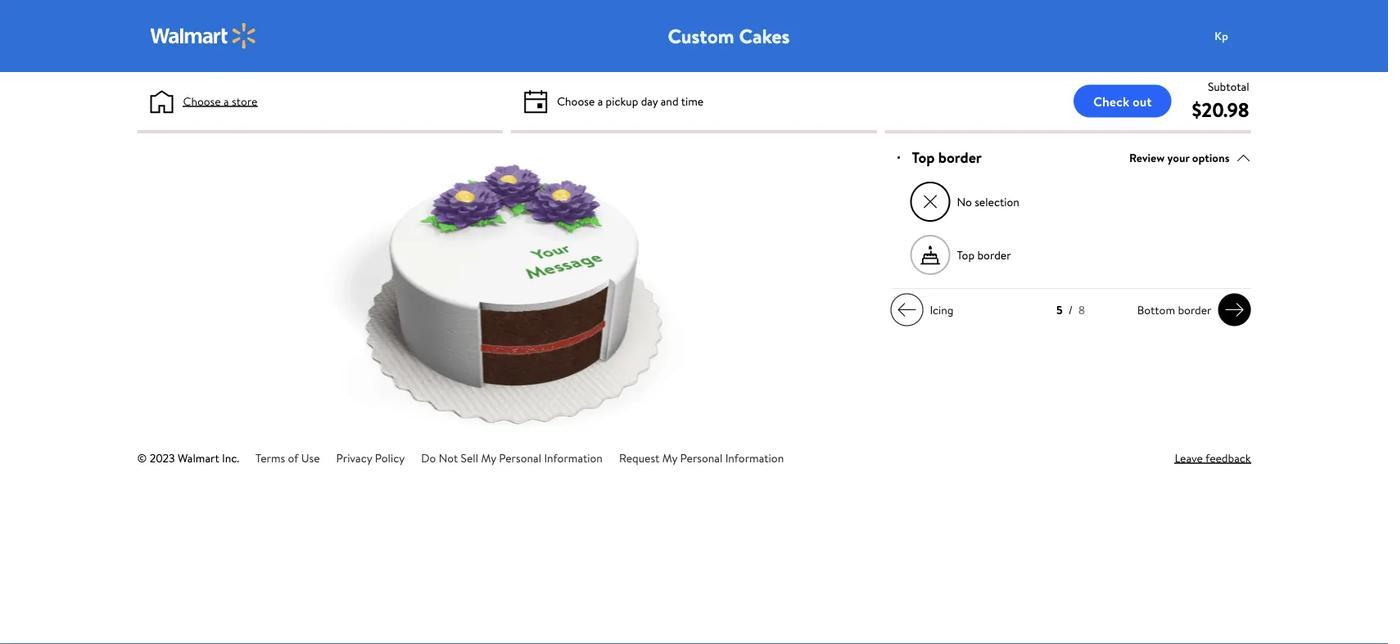 Task type: vqa. For each thing, say whether or not it's contained in the screenshot.
A
yes



Task type: locate. For each thing, give the bounding box(es) containing it.
5 / 8
[[1056, 302, 1085, 318]]

$20.98
[[1192, 96, 1249, 123]]

choose for choose a pickup day and time
[[557, 93, 595, 109]]

top border down no selection
[[957, 247, 1011, 263]]

personal right sell
[[499, 450, 541, 466]]

do not sell my personal information link
[[421, 450, 603, 466]]

top border up remove icon
[[912, 148, 982, 168]]

privacy policy
[[336, 450, 405, 466]]

choose a store
[[183, 93, 257, 109]]

cakes
[[739, 22, 790, 50]]

custom
[[668, 22, 734, 50]]

© 2023 walmart inc.
[[137, 450, 239, 466]]

up arrow image
[[1236, 150, 1251, 165]]

review your options element
[[1129, 149, 1230, 166]]

information
[[544, 450, 603, 466], [725, 450, 784, 466]]

border up 'no'
[[938, 148, 982, 168]]

bottom
[[1137, 302, 1175, 318]]

personal
[[499, 450, 541, 466], [680, 450, 723, 466]]

my right sell
[[481, 450, 496, 466]]

0 horizontal spatial information
[[544, 450, 603, 466]]

icing link
[[891, 294, 960, 326]]

1 horizontal spatial personal
[[680, 450, 723, 466]]

choose
[[183, 93, 221, 109], [557, 93, 595, 109]]

0 horizontal spatial my
[[481, 450, 496, 466]]

icon for continue arrow image
[[897, 300, 917, 320], [1225, 300, 1244, 320]]

icon for continue arrow image right bottom border on the top of the page
[[1225, 300, 1244, 320]]

choose left store in the left of the page
[[183, 93, 221, 109]]

border right bottom on the top of page
[[1178, 302, 1212, 318]]

2 information from the left
[[725, 450, 784, 466]]

5
[[1056, 302, 1063, 318]]

1 horizontal spatial a
[[598, 93, 603, 109]]

my
[[481, 450, 496, 466], [662, 450, 677, 466]]

1 personal from the left
[[499, 450, 541, 466]]

1 vertical spatial top border
[[957, 247, 1011, 263]]

personal right request
[[680, 450, 723, 466]]

options
[[1192, 150, 1230, 166]]

1 horizontal spatial top
[[957, 247, 975, 263]]

of
[[288, 450, 298, 466]]

1 horizontal spatial choose
[[557, 93, 595, 109]]

choose a pickup day and time
[[557, 93, 704, 109]]

2023
[[150, 450, 175, 466]]

0 horizontal spatial choose
[[183, 93, 221, 109]]

selection
[[975, 194, 1019, 210]]

1 horizontal spatial icon for continue arrow image
[[1225, 300, 1244, 320]]

request my personal information
[[619, 450, 784, 466]]

1 horizontal spatial information
[[725, 450, 784, 466]]

2 choose from the left
[[557, 93, 595, 109]]

1 icon for continue arrow image from the left
[[897, 300, 917, 320]]

leave
[[1175, 450, 1203, 466]]

choose left pickup
[[557, 93, 595, 109]]

0 horizontal spatial personal
[[499, 450, 541, 466]]

2 personal from the left
[[680, 450, 723, 466]]

1 information from the left
[[544, 450, 603, 466]]

no selection
[[957, 194, 1019, 210]]

1 choose from the left
[[183, 93, 221, 109]]

leave feedback button
[[1175, 450, 1251, 467]]

0 horizontal spatial icon for continue arrow image
[[897, 300, 917, 320]]

my right request
[[662, 450, 677, 466]]

1 a from the left
[[224, 93, 229, 109]]

privacy
[[336, 450, 372, 466]]

review your options link
[[1129, 147, 1251, 169]]

privacy policy link
[[336, 450, 405, 466]]

1 vertical spatial border
[[977, 247, 1011, 263]]

feedback
[[1206, 450, 1251, 466]]

border
[[938, 148, 982, 168], [977, 247, 1011, 263], [1178, 302, 1212, 318]]

/
[[1068, 302, 1073, 318]]

do
[[421, 450, 436, 466]]

a
[[224, 93, 229, 109], [598, 93, 603, 109]]

2 a from the left
[[598, 93, 603, 109]]

your
[[1167, 150, 1189, 166]]

store
[[232, 93, 257, 109]]

use
[[301, 450, 320, 466]]

0 vertical spatial top
[[912, 148, 935, 168]]

border down selection
[[977, 247, 1011, 263]]

0 horizontal spatial a
[[224, 93, 229, 109]]

1 horizontal spatial my
[[662, 450, 677, 466]]

and
[[661, 93, 679, 109]]

2 icon for continue arrow image from the left
[[1225, 300, 1244, 320]]

0 vertical spatial top border
[[912, 148, 982, 168]]

a left pickup
[[598, 93, 603, 109]]

bottom border link
[[1131, 294, 1251, 326]]

top border
[[912, 148, 982, 168], [957, 247, 1011, 263]]

do not sell my personal information
[[421, 450, 603, 466]]

top up remove icon
[[912, 148, 935, 168]]

0 vertical spatial border
[[938, 148, 982, 168]]

icon for continue arrow image left "icing"
[[897, 300, 917, 320]]

top down 'no'
[[957, 247, 975, 263]]

top
[[912, 148, 935, 168], [957, 247, 975, 263]]

a left store in the left of the page
[[224, 93, 229, 109]]

kp
[[1215, 28, 1228, 44]]



Task type: describe. For each thing, give the bounding box(es) containing it.
not
[[439, 450, 458, 466]]

choose for choose a store
[[183, 93, 221, 109]]

a for pickup
[[598, 93, 603, 109]]

1 vertical spatial top
[[957, 247, 975, 263]]

icing
[[930, 302, 954, 318]]

time
[[681, 93, 704, 109]]

sell
[[461, 450, 478, 466]]

bottom border
[[1137, 302, 1212, 318]]

1 my from the left
[[481, 450, 496, 466]]

custom cakes
[[668, 22, 790, 50]]

request
[[619, 450, 660, 466]]

terms
[[256, 450, 285, 466]]

2 vertical spatial border
[[1178, 302, 1212, 318]]

subtotal
[[1208, 78, 1249, 94]]

icon for continue arrow image inside icing link
[[897, 300, 917, 320]]

no
[[957, 194, 972, 210]]

a for store
[[224, 93, 229, 109]]

2 my from the left
[[662, 450, 677, 466]]

day
[[641, 93, 658, 109]]

subtotal $20.98
[[1192, 78, 1249, 123]]

check
[[1093, 92, 1129, 110]]

leave feedback
[[1175, 450, 1251, 466]]

walmart
[[178, 450, 219, 466]]

kp button
[[1205, 20, 1271, 52]]

terms of use
[[256, 450, 320, 466]]

0 horizontal spatial top
[[912, 148, 935, 168]]

check out
[[1093, 92, 1152, 110]]

icon for continue arrow image inside bottom border link
[[1225, 300, 1244, 320]]

©
[[137, 450, 147, 466]]

inc.
[[222, 450, 239, 466]]

policy
[[375, 450, 405, 466]]

remove image
[[921, 193, 939, 211]]

out
[[1133, 92, 1152, 110]]

check out button
[[1074, 85, 1171, 118]]

review
[[1129, 150, 1165, 166]]

8
[[1079, 302, 1085, 318]]

back to walmart.com image
[[150, 23, 257, 49]]

review your options
[[1129, 150, 1230, 166]]

terms of use link
[[256, 450, 320, 466]]

choose a store link
[[183, 93, 257, 110]]

pickup
[[606, 93, 638, 109]]

request my personal information link
[[619, 450, 784, 466]]



